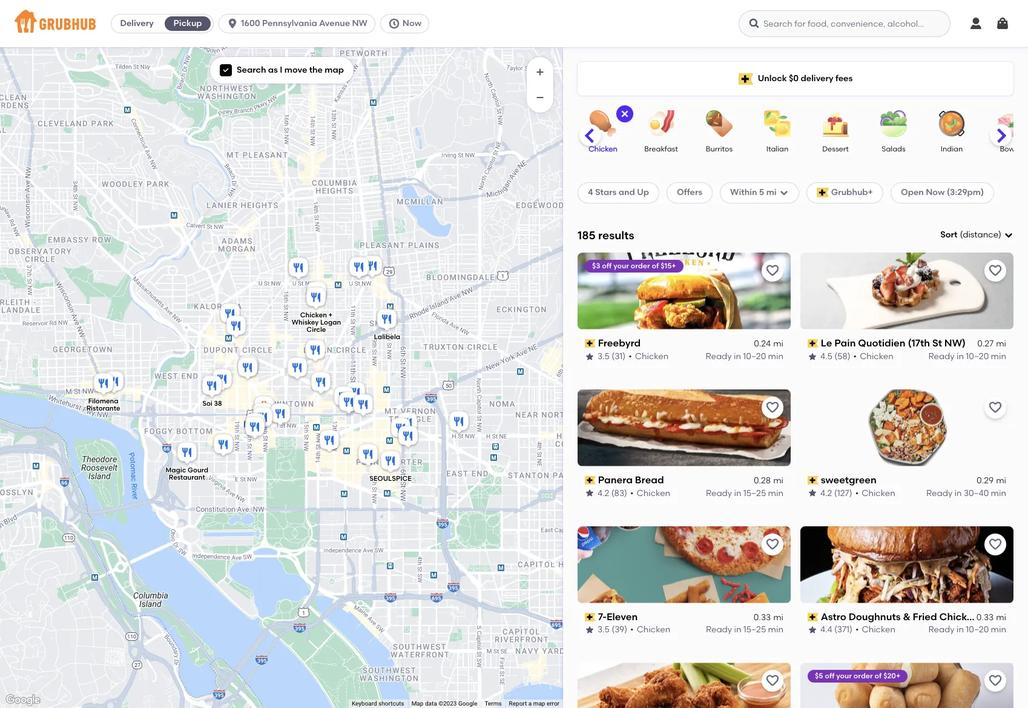 Task type: locate. For each thing, give the bounding box(es) containing it.
2 vertical spatial save this restaurant image
[[988, 674, 1003, 688]]

svg image
[[969, 16, 984, 31], [996, 16, 1010, 31], [227, 18, 239, 30], [388, 18, 400, 30]]

30–40
[[964, 488, 989, 498]]

4.2 left the (83)
[[598, 488, 610, 498]]

save this restaurant image for $15+
[[766, 263, 780, 278]]

subscription pass image left le
[[808, 339, 819, 348]]

italian image
[[757, 110, 799, 137]]

2 0.33 from the left
[[977, 612, 994, 623]]

lalibela
[[374, 333, 400, 341]]

order for $15+
[[631, 262, 650, 270]]

star icon image left "4.4"
[[808, 625, 818, 635]]

0.33 mi
[[754, 612, 784, 623], [977, 612, 1007, 623]]

grubhub plus flag logo image
[[739, 73, 753, 84], [817, 188, 829, 198]]

0.28
[[754, 475, 771, 486]]

of left $15+
[[652, 262, 659, 270]]

chicken right fried
[[940, 611, 979, 622]]

off for $5
[[825, 672, 835, 680]]

grubhub+
[[831, 187, 873, 198]]

of left $20+
[[875, 672, 882, 680]]

• chicken for le pain quotidien (17th st nw)
[[854, 351, 894, 361]]

map right the
[[325, 65, 344, 75]]

chicken rico image
[[447, 409, 471, 436]]

0 vertical spatial 3.5
[[598, 351, 610, 361]]

7-eleven logo image
[[578, 526, 791, 603]]

4.2 (127)
[[821, 488, 853, 498]]

4.2 (83)
[[598, 488, 627, 498]]

0 vertical spatial map
[[325, 65, 344, 75]]

save this restaurant button for sweetgreen logo
[[985, 397, 1007, 418]]

1 vertical spatial order
[[854, 672, 873, 680]]

1 vertical spatial 15–25
[[744, 625, 766, 635]]

1 0.33 mi from the left
[[754, 612, 784, 623]]

star icon image left 4.2 (127)
[[808, 488, 818, 498]]

+
[[329, 311, 333, 319]]

• right (39)
[[631, 625, 634, 635]]

0 horizontal spatial 4.2
[[598, 488, 610, 498]]

0 vertical spatial grubhub plus flag logo image
[[739, 73, 753, 84]]

stars
[[595, 187, 617, 198]]

your for $3
[[614, 262, 629, 270]]

1 horizontal spatial your
[[837, 672, 852, 680]]

ready in 30–40 min
[[927, 488, 1007, 498]]

1 ready in 15–25 min from the top
[[706, 488, 784, 498]]

$20+
[[884, 672, 901, 680]]

subscription pass image left panera
[[585, 476, 596, 485]]

your right $3
[[614, 262, 629, 270]]

0 horizontal spatial your
[[614, 262, 629, 270]]

save this restaurant image
[[988, 263, 1003, 278], [766, 400, 780, 415], [766, 537, 780, 552], [988, 537, 1003, 552], [766, 674, 780, 688]]

sort
[[941, 230, 958, 240]]

1600
[[241, 18, 260, 28]]

six street eats image
[[102, 369, 126, 396]]

0 horizontal spatial 0.33 mi
[[754, 612, 784, 623]]

(3:29pm)
[[947, 187, 984, 198]]

mi for sweetgreen
[[996, 475, 1007, 486]]

0 vertical spatial your
[[614, 262, 629, 270]]

2 15–25 from the top
[[744, 625, 766, 635]]

panera bread
[[598, 474, 664, 486]]

keyboard shortcuts button
[[352, 700, 404, 708]]

1 horizontal spatial now
[[926, 187, 945, 198]]

save this restaurant button for astro doughnuts & fried chicken logo in the right bottom of the page
[[985, 533, 1007, 555]]

1 horizontal spatial grubhub plus flag logo image
[[817, 188, 829, 198]]

sweetgreen
[[821, 474, 877, 486]]

• right (58)
[[854, 351, 857, 361]]

1 vertical spatial off
[[825, 672, 835, 680]]

1 horizontal spatial off
[[825, 672, 835, 680]]

delivery button
[[112, 14, 162, 33]]

svg image inside 1600 pennsylvania avenue nw button
[[227, 18, 239, 30]]

off right "$5"
[[825, 672, 835, 680]]

svg image left breakfast image at the top of the page
[[620, 109, 630, 119]]

asia nine bar & lounge image
[[356, 442, 380, 469]]

4.2 for panera bread
[[598, 488, 610, 498]]

shortcuts
[[379, 700, 404, 707]]

your right "$5"
[[837, 672, 852, 680]]

salads image
[[873, 110, 915, 137]]

mi for le pain quotidien (17th st nw)
[[996, 339, 1007, 349]]

1 15–25 from the top
[[744, 488, 766, 498]]

1 vertical spatial your
[[837, 672, 852, 680]]

off
[[602, 262, 612, 270], [825, 672, 835, 680]]

1 vertical spatial now
[[926, 187, 945, 198]]

whiskey
[[292, 319, 319, 326]]

• chicken right (31)
[[629, 351, 669, 361]]

0 vertical spatial order
[[631, 262, 650, 270]]

the
[[309, 65, 323, 75]]

of for $15+
[[652, 262, 659, 270]]

save this restaurant button for 'carvings logo'
[[762, 670, 784, 692]]

minus icon image
[[534, 91, 546, 104]]

order left $15+
[[631, 262, 650, 270]]

indian image
[[931, 110, 973, 137]]

in
[[734, 351, 741, 361], [957, 351, 964, 361], [734, 488, 742, 498], [955, 488, 962, 498], [734, 625, 742, 635], [957, 625, 964, 635]]

star icon image left 4.5
[[808, 352, 818, 361]]

1 vertical spatial of
[[875, 672, 882, 680]]

subscription pass image left the 7-
[[585, 613, 596, 621]]

burritos image
[[698, 110, 741, 137]]

4.5 (58)
[[821, 351, 851, 361]]

star icon image for freebyrd
[[585, 352, 595, 361]]

save this restaurant image for le pain quotidien (17th st nw)
[[988, 263, 1003, 278]]

cornerstone cafe image
[[285, 355, 310, 382]]

chicken for sweetgreen
[[862, 488, 896, 498]]

svg image
[[749, 18, 761, 30], [222, 67, 230, 74], [620, 109, 630, 119], [779, 188, 789, 198], [1004, 230, 1014, 240]]

ready in 10–20 min
[[706, 351, 784, 361], [929, 351, 1007, 361], [929, 625, 1007, 635]]

chicken
[[589, 145, 618, 153], [300, 311, 327, 319], [635, 351, 669, 361], [860, 351, 894, 361], [637, 488, 671, 498], [862, 488, 896, 498], [940, 611, 979, 622], [637, 625, 671, 635], [862, 625, 896, 635]]

min for le pain quotidien (17th st nw)
[[991, 351, 1007, 361]]

carvings image
[[211, 432, 236, 459]]

st
[[933, 337, 942, 349]]

now right the nw
[[403, 18, 422, 28]]

google image
[[3, 692, 43, 708]]

magic
[[166, 466, 186, 474]]

• right the (83)
[[631, 488, 634, 498]]

chicken down quotidien
[[860, 351, 894, 361]]

off right $3
[[602, 262, 612, 270]]

• chicken right (39)
[[631, 625, 671, 635]]

open
[[901, 187, 924, 198]]

$3
[[592, 262, 601, 270]]

now right open
[[926, 187, 945, 198]]

0 horizontal spatial map
[[325, 65, 344, 75]]

chicken right (31)
[[635, 351, 669, 361]]

nw
[[352, 18, 368, 28]]

svg image right 5
[[779, 188, 789, 198]]

0 horizontal spatial 0.33
[[754, 612, 771, 623]]

2 4.2 from the left
[[821, 488, 832, 498]]

0.24
[[754, 339, 771, 349]]

• right the (371)
[[856, 625, 859, 635]]

up
[[637, 187, 649, 198]]

• chicken down doughnuts
[[856, 625, 896, 635]]

grubhub plus flag logo image for unlock $0 delivery fees
[[739, 73, 753, 84]]

as
[[268, 65, 278, 75]]

in for sweetgreen
[[955, 488, 962, 498]]

chicken image
[[582, 110, 624, 137]]

bantam king image
[[396, 424, 420, 450]]

10–20 for astro doughnuts & fried chicken
[[966, 625, 989, 635]]

0 vertical spatial 15–25
[[744, 488, 766, 498]]

0 horizontal spatial off
[[602, 262, 612, 270]]

map
[[412, 700, 424, 707]]

10–20 for le pain quotidien (17th st nw)
[[966, 351, 989, 361]]

©2023
[[439, 700, 457, 707]]

in for le pain quotidien (17th st nw)
[[957, 351, 964, 361]]

le pain quotidien (17th st nw) logo image
[[801, 252, 1014, 329]]

subscription pass image
[[585, 339, 596, 348], [585, 476, 596, 485], [808, 476, 819, 485]]

star icon image for 7-eleven
[[585, 625, 595, 635]]

0 horizontal spatial of
[[652, 262, 659, 270]]

chicken for panera bread
[[637, 488, 671, 498]]

2 0.33 mi from the left
[[977, 612, 1007, 623]]

10–20
[[743, 351, 766, 361], [966, 351, 989, 361], [966, 625, 989, 635]]

your for $5
[[837, 672, 852, 680]]

subscription pass image
[[808, 339, 819, 348], [585, 613, 596, 621], [808, 613, 819, 621]]

1 horizontal spatial of
[[875, 672, 882, 680]]

alero restaurant image
[[218, 301, 242, 328]]

mi for astro doughnuts & fried chicken
[[996, 612, 1007, 623]]

search
[[237, 65, 266, 75]]

0.28 mi
[[754, 475, 784, 486]]

• for le pain quotidien (17th st nw)
[[854, 351, 857, 361]]

eleven
[[607, 611, 638, 622]]

1 horizontal spatial 0.33 mi
[[977, 612, 1007, 623]]

4 stars and up
[[588, 187, 649, 198]]

indian
[[941, 145, 963, 153]]

star icon image left '3.5 (31)'
[[585, 352, 595, 361]]

(58)
[[835, 351, 851, 361]]

grubhub plus flag logo image for grubhub+
[[817, 188, 829, 198]]

chicken down doughnuts
[[862, 625, 896, 635]]

1 horizontal spatial order
[[854, 672, 873, 680]]

chicken for astro doughnuts & fried chicken
[[862, 625, 896, 635]]

save this restaurant button
[[762, 260, 784, 282], [985, 260, 1007, 282], [762, 397, 784, 418], [985, 397, 1007, 418], [762, 533, 784, 555], [985, 533, 1007, 555], [762, 670, 784, 692], [985, 670, 1007, 692]]

chicken down 'bread'
[[637, 488, 671, 498]]

filomena ristorante
[[86, 397, 120, 412]]

ready in 10–20 min down fried
[[929, 625, 1007, 635]]

0.33 for astro doughnuts & fried chicken
[[977, 612, 994, 623]]

star icon image left 4.2 (83)
[[585, 488, 595, 498]]

panera bread image
[[243, 411, 268, 438]]

now inside button
[[403, 18, 422, 28]]

• for panera bread
[[631, 488, 634, 498]]

star icon image left 3.5 (39)
[[585, 625, 595, 635]]

save this restaurant image for astro doughnuts & fried chicken
[[988, 537, 1003, 552]]

min
[[768, 351, 784, 361], [991, 351, 1007, 361], [768, 488, 784, 498], [991, 488, 1007, 498], [768, 625, 784, 635], [991, 625, 1007, 635]]

map right a
[[533, 700, 545, 707]]

(39)
[[612, 625, 628, 635]]

nw)
[[945, 337, 966, 349]]

svg image inside now button
[[388, 18, 400, 30]]

chicken down sweetgreen
[[862, 488, 896, 498]]

3.5 for 7-eleven
[[598, 625, 610, 635]]

save this restaurant button for le pain quotidien (17th st nw) logo
[[985, 260, 1007, 282]]

None field
[[941, 229, 1014, 241]]

svg image right ')'
[[1004, 230, 1014, 240]]

subscription pass image left astro
[[808, 613, 819, 621]]

1 0.33 from the left
[[754, 612, 771, 623]]

mi for 7-eleven
[[774, 612, 784, 623]]

1 4.2 from the left
[[598, 488, 610, 498]]

magic gourd restaurant image
[[175, 440, 199, 467]]

• chicken down sweetgreen
[[856, 488, 896, 498]]

3.5 left (31)
[[598, 351, 610, 361]]

subscription pass image left freebyrd
[[585, 339, 596, 348]]

• for 7-eleven
[[631, 625, 634, 635]]

0 vertical spatial of
[[652, 262, 659, 270]]

$0
[[789, 73, 799, 83]]

• chicken down 'bread'
[[631, 488, 671, 498]]

of
[[652, 262, 659, 270], [875, 672, 882, 680]]

min for sweetgreen
[[991, 488, 1007, 498]]

0 horizontal spatial now
[[403, 18, 422, 28]]

0 horizontal spatial order
[[631, 262, 650, 270]]

mi
[[767, 187, 777, 198], [774, 339, 784, 349], [996, 339, 1007, 349], [774, 475, 784, 486], [996, 475, 1007, 486], [774, 612, 784, 623], [996, 612, 1007, 623]]

fees
[[836, 73, 853, 83]]

ready for panera bread
[[706, 488, 732, 498]]

svg image up the unlock
[[749, 18, 761, 30]]

ready in 10–20 min down 0.24
[[706, 351, 784, 361]]

quotidien
[[858, 337, 906, 349]]

• right (127)
[[856, 488, 859, 498]]

star icon image
[[585, 352, 595, 361], [808, 352, 818, 361], [585, 488, 595, 498], [808, 488, 818, 498], [585, 625, 595, 635], [808, 625, 818, 635]]

main navigation navigation
[[0, 0, 1028, 47]]

0.29
[[977, 475, 994, 486]]

0 horizontal spatial grubhub plus flag logo image
[[739, 73, 753, 84]]

3.5 down the 7-
[[598, 625, 610, 635]]

0 vertical spatial now
[[403, 18, 422, 28]]

spice 6 modern indian image
[[389, 416, 413, 442]]

subscription pass image left sweetgreen
[[808, 476, 819, 485]]

none field containing sort
[[941, 229, 1014, 241]]

$5
[[815, 672, 823, 680]]

now
[[403, 18, 422, 28], [926, 187, 945, 198]]

save this restaurant image for $20+
[[988, 674, 1003, 688]]

americas best wingstop image
[[347, 255, 371, 281]]

order left $20+
[[854, 672, 873, 680]]

plus icon image
[[534, 66, 546, 78]]

1 horizontal spatial 0.33
[[977, 612, 994, 623]]

sweetgreen image
[[251, 401, 275, 427]]

grubhub plus flag logo image left grubhub+
[[817, 188, 829, 198]]

ready in 10–20 min down nw)
[[929, 351, 1007, 361]]

4.2 left (127)
[[821, 488, 832, 498]]

1 3.5 from the top
[[598, 351, 610, 361]]

offers
[[677, 187, 703, 198]]

15–25
[[744, 488, 766, 498], [744, 625, 766, 635]]

save this restaurant image
[[766, 263, 780, 278], [988, 400, 1003, 415], [988, 674, 1003, 688]]

seoulspice
[[370, 474, 412, 482]]

• for astro doughnuts & fried chicken
[[856, 625, 859, 635]]

2 3.5 from the top
[[598, 625, 610, 635]]

chicken down the eleven
[[637, 625, 671, 635]]

0 vertical spatial ready in 15–25 min
[[706, 488, 784, 498]]

• right (31)
[[629, 351, 632, 361]]

save this restaurant image for panera bread
[[766, 400, 780, 415]]

5
[[759, 187, 765, 198]]

save this restaurant button for panera bread logo
[[762, 397, 784, 418]]

soi 38 image
[[200, 373, 224, 400]]

min for panera bread
[[768, 488, 784, 498]]

• chicken down quotidien
[[854, 351, 894, 361]]

yardbird southern table & bar image
[[351, 392, 376, 419]]

order for $20+
[[854, 672, 873, 680]]

0 vertical spatial save this restaurant image
[[766, 263, 780, 278]]

move
[[285, 65, 307, 75]]

0.24 mi
[[754, 339, 784, 349]]

(371)
[[835, 625, 853, 635]]

grubhub plus flag logo image left the unlock
[[739, 73, 753, 84]]

1 vertical spatial grubhub plus flag logo image
[[817, 188, 829, 198]]

0.33 mi for 7-eleven
[[754, 612, 784, 623]]

bowls image
[[989, 110, 1028, 137]]

svg image left search in the top left of the page
[[222, 67, 230, 74]]

in for 7-eleven
[[734, 625, 742, 635]]

1 vertical spatial ready in 15–25 min
[[706, 625, 784, 635]]

• chicken for freebyrd
[[629, 351, 669, 361]]

seoulspice image
[[379, 449, 403, 475]]

$3 off your order of $15+
[[592, 262, 676, 270]]

min for astro doughnuts & fried chicken
[[991, 625, 1007, 635]]

report
[[509, 700, 527, 707]]

map data ©2023 google
[[412, 700, 478, 707]]

in for astro doughnuts & fried chicken
[[957, 625, 964, 635]]

pizza corner image
[[286, 255, 311, 282]]

1 horizontal spatial map
[[533, 700, 545, 707]]

1 vertical spatial 3.5
[[598, 625, 610, 635]]

results
[[598, 228, 634, 242]]

map region
[[0, 0, 599, 708]]

doi moi image
[[305, 280, 329, 306]]

1 horizontal spatial 4.2
[[821, 488, 832, 498]]

2 ready in 15–25 min from the top
[[706, 625, 784, 635]]

breakfast
[[645, 145, 678, 153]]

dessert image
[[815, 110, 857, 137]]

ready for le pain quotidien (17th st nw)
[[929, 351, 955, 361]]

0 vertical spatial off
[[602, 262, 612, 270]]

mi for panera bread
[[774, 475, 784, 486]]

subscription pass image for freebyrd
[[585, 339, 596, 348]]

min for 7-eleven
[[768, 625, 784, 635]]

&
[[903, 611, 911, 622]]

chicken up circle
[[300, 311, 327, 319]]



Task type: describe. For each thing, give the bounding box(es) containing it.
search as i move the map
[[237, 65, 344, 75]]

chicken down chicken image
[[589, 145, 618, 153]]

• chicken for panera bread
[[631, 488, 671, 498]]

in for freebyrd
[[734, 351, 741, 361]]

chicken for freebyrd
[[635, 351, 669, 361]]

ready for 7-eleven
[[706, 625, 732, 635]]

arepa zone image
[[309, 370, 333, 396]]

7 eleven image
[[252, 394, 276, 421]]

185
[[578, 228, 596, 242]]

le pain quotidien (17th st nw)
[[821, 337, 966, 349]]

open now (3:29pm)
[[901, 187, 984, 198]]

chicken inside chicken + whiskey logan circle lalibela
[[300, 311, 327, 319]]

star icon image for astro doughnuts & fried chicken
[[808, 625, 818, 635]]

7-
[[598, 611, 607, 622]]

subscription pass image for sweetgreen
[[808, 476, 819, 485]]

off for $3
[[602, 262, 612, 270]]

le
[[821, 337, 832, 349]]

0.33 mi for astro doughnuts & fried chicken
[[977, 612, 1007, 623]]

ghion ethiopian restaurant image
[[360, 253, 385, 280]]

filomena
[[88, 397, 118, 405]]

circle
[[307, 326, 326, 334]]

svg image inside main navigation navigation
[[749, 18, 761, 30]]

full kee image
[[396, 410, 420, 437]]

bread
[[635, 474, 664, 486]]

soi 38
[[202, 399, 222, 407]]

ready in 15–25 min for panera bread
[[706, 488, 784, 498]]

burritos
[[706, 145, 733, 153]]

astro doughnuts & fried chicken image
[[317, 428, 342, 455]]

freebyrd image
[[268, 401, 293, 428]]

ristorante
[[86, 404, 120, 412]]

a
[[529, 700, 532, 707]]

gourd
[[188, 466, 208, 474]]

unlock
[[758, 73, 787, 83]]

)
[[999, 230, 1002, 240]]

popeyes image
[[303, 338, 328, 364]]

sort ( distance )
[[941, 230, 1002, 240]]

ready for sweetgreen
[[927, 488, 953, 498]]

0.33 for 7-eleven
[[754, 612, 771, 623]]

g.o.a.t. room image
[[343, 380, 368, 407]]

(17th
[[908, 337, 930, 349]]

sweetgreen logo image
[[801, 389, 1014, 466]]

4.4 (371)
[[821, 625, 853, 635]]

salads
[[882, 145, 906, 153]]

terms
[[485, 700, 502, 707]]

4.4
[[821, 625, 833, 635]]

pain
[[835, 337, 856, 349]]

7-eleven
[[598, 611, 638, 622]]

chicken for 7-eleven
[[637, 625, 671, 635]]

• chicken for astro doughnuts & fried chicken
[[856, 625, 896, 635]]

ready in 15–25 min for 7-eleven
[[706, 625, 784, 635]]

0.29 mi
[[977, 475, 1007, 486]]

15–25 for panera bread
[[744, 488, 766, 498]]

p.f. chang's image
[[210, 367, 234, 393]]

subscription pass image for panera bread
[[585, 476, 596, 485]]

pickup
[[174, 18, 202, 28]]

logan
[[320, 319, 341, 326]]

chicken + whiskey logan circle image
[[304, 285, 328, 312]]

4
[[588, 187, 593, 198]]

star icon image for le pain quotidien (17th st nw)
[[808, 352, 818, 361]]

ready for astro doughnuts & fried chicken
[[929, 625, 955, 635]]

google
[[458, 700, 478, 707]]

ready for freebyrd
[[706, 351, 732, 361]]

report a map error link
[[509, 700, 560, 707]]

3.5 for freebyrd
[[598, 351, 610, 361]]

call me chicken image
[[224, 313, 248, 340]]

$5 off your order of $20+
[[815, 672, 901, 680]]

shake shack image
[[236, 353, 260, 380]]

• chicken for sweetgreen
[[856, 488, 896, 498]]

$15+
[[661, 262, 676, 270]]

baker's daughter eaton hotel image
[[332, 384, 356, 411]]

1 vertical spatial save this restaurant image
[[988, 400, 1003, 415]]

arepa zone logo image
[[801, 663, 1014, 708]]

15–25 for 7-eleven
[[744, 625, 766, 635]]

(127)
[[834, 488, 853, 498]]

doughnuts
[[849, 611, 901, 622]]

1 vertical spatial map
[[533, 700, 545, 707]]

ready in 10–20 min for freebyrd
[[706, 351, 784, 361]]

0.27
[[978, 339, 994, 349]]

panera
[[598, 474, 633, 486]]

magic gourd restaurant
[[166, 466, 208, 481]]

save this restaurant image for 7-eleven
[[766, 537, 780, 552]]

(83)
[[612, 488, 627, 498]]

star icon image for panera bread
[[585, 488, 595, 498]]

himalayan doko image
[[337, 390, 361, 416]]

ready in 10–20 min for astro doughnuts & fried chicken
[[929, 625, 1007, 635]]

roti mediterranean bowls, salads & pitas image
[[243, 415, 267, 441]]

freebyrd
[[598, 337, 641, 349]]

and
[[619, 187, 635, 198]]

• chicken for 7-eleven
[[631, 625, 671, 635]]

lalibela image
[[375, 307, 399, 333]]

distance
[[963, 230, 999, 240]]

terms link
[[485, 700, 502, 707]]

keyboard
[[352, 700, 377, 707]]

restaurant
[[169, 473, 205, 481]]

i
[[280, 65, 283, 75]]

in for panera bread
[[734, 488, 742, 498]]

pickup button
[[162, 14, 213, 33]]

• for sweetgreen
[[856, 488, 859, 498]]

now button
[[380, 14, 434, 33]]

error
[[547, 700, 560, 707]]

avenue
[[319, 18, 350, 28]]

nando's peri-peri chicken image
[[236, 355, 260, 382]]

185 results
[[578, 228, 634, 242]]

save this restaurant button for 7-eleven logo
[[762, 533, 784, 555]]

subscription pass image for 7-eleven
[[585, 613, 596, 621]]

data
[[425, 700, 437, 707]]

astro
[[821, 611, 847, 622]]

subscription pass image for le pain quotidien (17th st nw)
[[808, 339, 819, 348]]

38
[[214, 399, 222, 407]]

fried
[[913, 611, 937, 622]]

10–20 for freebyrd
[[743, 351, 766, 361]]

ready in 10–20 min for le pain quotidien (17th st nw)
[[929, 351, 1007, 361]]

filomena ristorante image
[[91, 371, 116, 398]]

breakfast image
[[640, 110, 683, 137]]

astro doughnuts & fried chicken
[[821, 611, 979, 622]]

3.5 (31)
[[598, 351, 626, 361]]

star icon image for sweetgreen
[[808, 488, 818, 498]]

le pain quotidien (17th st nw) image
[[251, 405, 275, 432]]

soi
[[202, 399, 212, 407]]

(31)
[[612, 351, 626, 361]]

(
[[960, 230, 963, 240]]

astro doughnuts & fried chicken logo image
[[801, 526, 1014, 603]]

report a map error
[[509, 700, 560, 707]]

4.5
[[821, 351, 833, 361]]

min for freebyrd
[[768, 351, 784, 361]]

subscription pass image for astro doughnuts & fried chicken
[[808, 613, 819, 621]]

• for freebyrd
[[629, 351, 632, 361]]

unlock $0 delivery fees
[[758, 73, 853, 83]]

delivery
[[120, 18, 154, 28]]

chicken for le pain quotidien (17th st nw)
[[860, 351, 894, 361]]

svg image inside field
[[1004, 230, 1014, 240]]

mi for freebyrd
[[774, 339, 784, 349]]

4.2 for sweetgreen
[[821, 488, 832, 498]]

carvings logo image
[[578, 663, 791, 708]]

panera bread logo image
[[578, 389, 791, 466]]

Search for food, convenience, alcohol... search field
[[739, 10, 951, 37]]

of for $20+
[[875, 672, 882, 680]]

bowls
[[1000, 145, 1020, 153]]

freebyrd  logo image
[[578, 252, 791, 329]]



Task type: vqa. For each thing, say whether or not it's contained in the screenshot.
the Mild Sauce Packet
no



